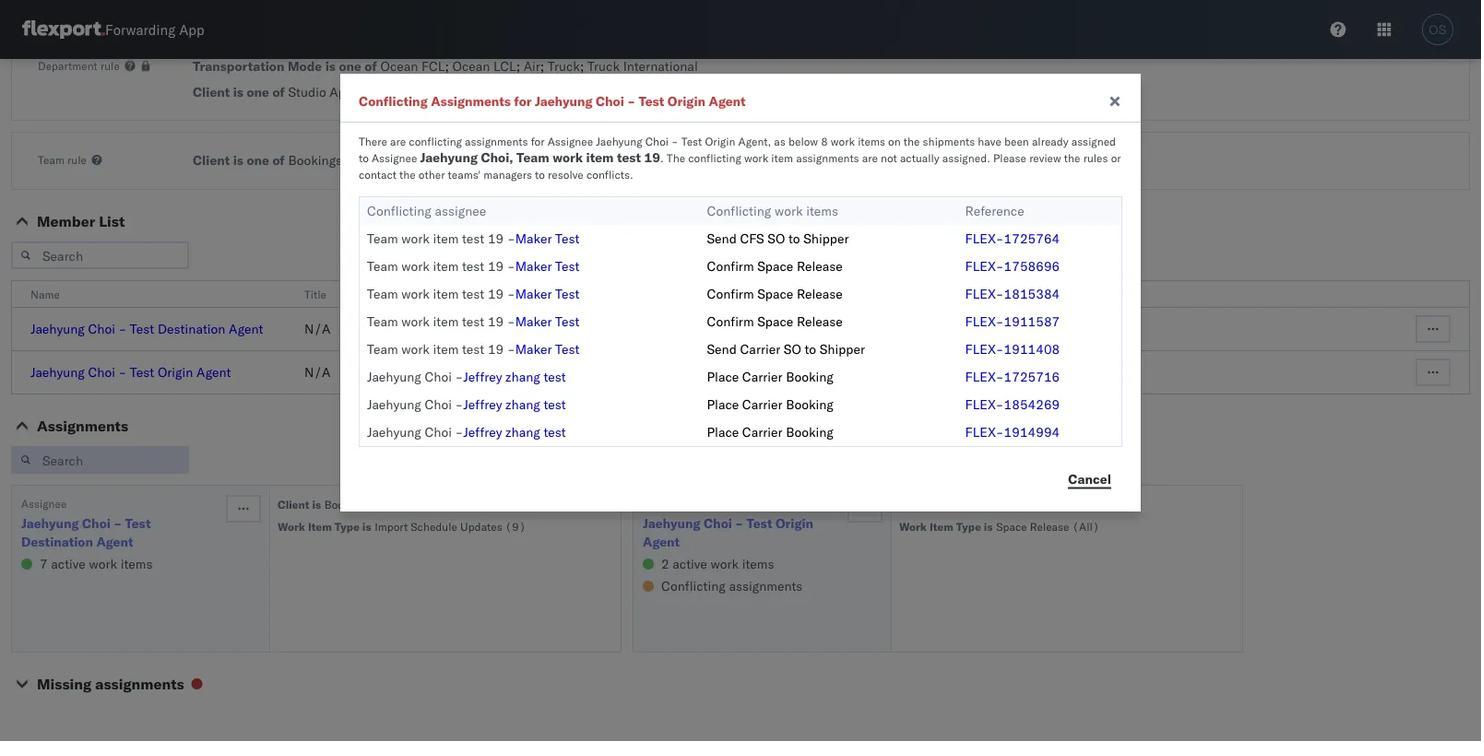 Task type: describe. For each thing, give the bounding box(es) containing it.
flex-1911408 link
[[965, 341, 1060, 357]]

1725764
[[1004, 231, 1060, 247]]

choi inside assignee jaehyung choi - test origin agent
[[704, 516, 732, 532]]

origin up . the conflicting work item assignments are not actually assigned. please review the rules or contact the other teams' managers to resolve conflicts.
[[705, 134, 735, 148]]

flex-1854269 link
[[965, 397, 1060, 413]]

jaehyung choi - test origin agent
[[30, 364, 231, 380]]

1 truck from the left
[[548, 58, 580, 74]]

active for 7
[[51, 556, 86, 572]]

forwarding app
[[105, 21, 204, 38]]

item for flex-1911587
[[433, 314, 459, 330]]

origin left west
[[668, 93, 706, 109]]

conflicting for conflicting work items
[[707, 203, 771, 219]]

1 vertical spatial (36919)
[[592, 152, 648, 168]]

(all)
[[1072, 520, 1099, 533]]

rules
[[1083, 151, 1108, 165]]

client for bookings test consignee (42785)
[[193, 152, 230, 168]]

international
[[623, 58, 698, 74]]

managers
[[483, 167, 532, 181]]

maker test link for flex-1815384
[[515, 286, 580, 302]]

bookings test consignee (42785)
[[946, 498, 1123, 511]]

one for bookings test consignee (42785)
[[247, 152, 269, 168]]

there are conflicting assignments for assignee jaehyung choi - test origin agent , as below 8
[[359, 134, 828, 148]]

release for flex-1758696
[[797, 258, 843, 274]]

1 search text field from the top
[[11, 242, 189, 269]]

jaehyung choi - jeffrey zhang test for flex-1914994
[[367, 424, 566, 440]]

8
[[821, 134, 828, 148]]

confirm for flex-1911587
[[707, 314, 754, 330]]

forwarding app link
[[22, 20, 204, 39]]

flex-1725764
[[965, 231, 1060, 247]]

conflicting for the
[[688, 151, 741, 165]]

jaehyung inside assignee jaehyung choi - test origin agent
[[643, 516, 700, 532]]

space for flex-1911587
[[757, 314, 793, 330]]

maker test link for flex-1911408
[[515, 341, 580, 357]]

origin inside assignee jaehyung choi - test origin agent
[[775, 516, 813, 532]]

(9)
[[505, 520, 526, 533]]

team work item test 19 - maker test for flex-1758696
[[367, 258, 580, 274]]

work for jaehyung choi - test destination agent
[[278, 520, 305, 533]]

are inside . the conflicting work item assignments are not actually assigned. please review the rules or contact the other teams' managers to resolve conflicts.
[[862, 151, 878, 165]]

flex-1815384
[[965, 286, 1060, 302]]

team rule
[[38, 153, 87, 166]]

destination inside 'assignee jaehyung choi - test destination agent'
[[21, 534, 93, 550]]

miami
[[578, 321, 614, 337]]

jeffrey zhang test link for flex-1725716
[[463, 369, 566, 385]]

1911587
[[1004, 314, 1060, 330]]

flex-1911408
[[965, 341, 1060, 357]]

department
[[38, 59, 98, 72]]

maker for flex-1911408
[[515, 341, 552, 357]]

carrier for flex-1725716
[[742, 369, 783, 385]]

cfs
[[740, 231, 764, 247]]

team work item test 19 - maker test for flex-1725764
[[367, 231, 580, 247]]

reference
[[965, 203, 1024, 219]]

conflicting for conflicting assignments
[[661, 578, 726, 594]]

flex-1854269
[[965, 397, 1060, 413]]

flex-1815384 link
[[965, 286, 1060, 302]]

team for flex-1725764
[[367, 231, 398, 247]]

review
[[1029, 151, 1061, 165]]

on
[[888, 134, 901, 148]]

rule for team rule
[[67, 153, 87, 166]]

7 active work items
[[40, 556, 153, 572]]

- inside assignee jaehyung choi - test origin agent
[[735, 516, 743, 532]]

missing
[[37, 675, 92, 693]]

office
[[578, 287, 609, 301]]

app
[[179, 21, 204, 38]]

transportation mode is one of
[[193, 58, 377, 74]]

jeffrey zhang test link for flex-1854269
[[463, 397, 566, 413]]

name
[[30, 287, 60, 301]]

0 vertical spatial one
[[339, 58, 361, 74]]

send carrier so to shipper
[[707, 341, 865, 357]]

assignee jaehyung choi - test destination agent
[[21, 497, 151, 550]]

0 vertical spatial are
[[390, 134, 406, 148]]

maker for flex-1815384
[[515, 286, 552, 302]]

os button
[[1416, 8, 1459, 51]]

. the conflicting work item assignments are not actually assigned. please review the rules or contact the other teams' managers to resolve conflicts.
[[359, 151, 1121, 181]]

conflicting for conflicting assignments for jaehyung choi - test origin agent
[[359, 93, 428, 109]]

send for send carrier so to shipper
[[707, 341, 737, 357]]

jaehyung inside 'assignee jaehyung choi - test destination agent'
[[21, 516, 79, 532]]

teams'
[[448, 167, 481, 181]]

work items on the shipments have been already assigned to assignee
[[359, 134, 1116, 165]]

flex- for 1758696
[[965, 258, 1004, 274]]

been
[[1004, 134, 1029, 148]]

flex- for 1815384
[[965, 286, 1004, 302]]

client is bookings test consignee (42785)
[[278, 498, 501, 511]]

booking for flex-1854269
[[786, 397, 834, 413]]

item inside . the conflicting work item assignments are not actually assigned. please review the rules or contact the other teams' managers to resolve conflicts.
[[771, 151, 793, 165]]

space for flex-1815384
[[757, 286, 793, 302]]

as
[[774, 134, 786, 148]]

0 horizontal spatial jaehyung choi - test origin agent link
[[30, 364, 231, 380]]

19 for flex-1815384
[[488, 286, 504, 302]]

fcl
[[422, 58, 445, 74]]

of for bookings test consignee (42785)
[[272, 152, 285, 168]]

consignee up space release (all)
[[1019, 498, 1072, 511]]

1 vertical spatial jaehyung choi - test destination agent link
[[21, 515, 224, 551]]

item for flex-1815384
[[433, 286, 459, 302]]

work for jaehyung choi - test origin agent
[[899, 520, 927, 533]]

lcl
[[493, 58, 516, 74]]

maker for flex-1911587
[[515, 314, 552, 330]]

team work item test 19 - maker test for flex-1911408
[[367, 341, 580, 357]]

jaehyung choi - jeffrey zhang test for flex-1725716
[[367, 369, 566, 385]]

flex- for 1911408
[[965, 341, 1004, 357]]

studio apparel (36919) ; bookings test consignee (42785) ; vandelay west (14163)
[[288, 84, 801, 100]]

assignee inside 'assignee jaehyung choi - test destination agent'
[[21, 497, 67, 510]]

1911408
[[1004, 341, 1060, 357]]

consignee down there
[[373, 152, 435, 168]]

zhang for flex-1725716
[[505, 369, 540, 385]]

active for 2
[[673, 556, 707, 572]]

jeffrey for flex-1914994
[[463, 424, 502, 440]]

not
[[881, 151, 897, 165]]

assignments down 2 active work items at bottom
[[729, 578, 803, 594]]

flex-1758696
[[965, 258, 1060, 274]]

assignee inside the work items on the shipments have been already assigned to assignee
[[372, 151, 417, 165]]

team for flex-1911408
[[367, 341, 398, 357]]

conflicting work items
[[707, 203, 838, 219]]

1815384
[[1004, 286, 1060, 302]]

assignee inside assignee jaehyung choi - test origin agent
[[643, 497, 688, 510]]

n/a for jaehyung choi - test origin agent
[[304, 364, 331, 380]]

shipper for send carrier so to shipper
[[820, 341, 865, 357]]

flex-1914994 link
[[965, 424, 1060, 440]]

member list
[[37, 212, 125, 231]]

team for flex-1911587
[[367, 314, 398, 330]]

19 for flex-1911587
[[488, 314, 504, 330]]

mode
[[288, 58, 322, 74]]

2 ocean from the left
[[452, 58, 490, 74]]

client is one of for bookings test consignee (42785)
[[193, 152, 285, 168]]

ocean fcl ; ocean lcl ; air ; truck ; truck international
[[380, 58, 698, 74]]

2
[[661, 556, 669, 572]]

consignee down the 'ocean fcl ; ocean lcl ; air ; truck ; truck international'
[[527, 84, 589, 100]]

rule for department rule
[[100, 59, 120, 72]]

booking for flex-1725716
[[786, 369, 834, 385]]

conflicts.
[[586, 167, 633, 181]]

maker for flex-1725764
[[515, 231, 552, 247]]

1 vertical spatial assignments
[[37, 417, 128, 435]]

space release (all)
[[996, 520, 1099, 533]]

assigned
[[1071, 134, 1116, 148]]

carrier for flex-1914994
[[742, 424, 783, 440]]

items up send cfs so to shipper
[[806, 203, 838, 219]]

booking for flex-1914994
[[786, 424, 834, 440]]

flex-1911587
[[965, 314, 1060, 330]]

carrier for flex-1854269
[[742, 397, 783, 413]]

items inside the work items on the shipments have been already assigned to assignee
[[858, 134, 885, 148]]

test inside assignee jaehyung choi - test origin agent
[[746, 516, 772, 532]]

flex-1911587 link
[[965, 314, 1060, 330]]

client for studio apparel (36919)
[[193, 84, 230, 100]]

resolve
[[548, 167, 584, 181]]

so for carrier
[[784, 341, 801, 357]]

assignee
[[435, 203, 486, 219]]

19 for flex-1911408
[[488, 341, 504, 357]]

2 truck from the left
[[587, 58, 620, 74]]

1 ocean from the left
[[380, 58, 418, 74]]

work item type is for jaehyung choi - test destination agent
[[278, 520, 371, 533]]

other
[[419, 167, 445, 181]]

2 search text field from the top
[[11, 446, 189, 474]]

1 vertical spatial apparel
[[543, 152, 589, 168]]

os
[[1429, 23, 1447, 36]]

flex-1914994
[[965, 424, 1060, 440]]

n/a for jaehyung choi - test destination agent
[[304, 321, 331, 337]]

confirm for flex-1758696
[[707, 258, 754, 274]]

the
[[667, 151, 685, 165]]

1 horizontal spatial assignments
[[431, 93, 511, 109]]

flex-1758696 link
[[965, 258, 1060, 274]]

bookings test consignee (42785) ; studio apparel (36919)
[[288, 152, 648, 168]]

client is one of for studio apparel (36919)
[[193, 84, 285, 100]]

carrier for flex-1911408
[[740, 341, 780, 357]]

place for flex-1725716
[[707, 369, 739, 385]]

there
[[359, 134, 387, 148]]

team for flex-1758696
[[367, 258, 398, 274]]



Task type: locate. For each thing, give the bounding box(es) containing it.
flex-1725716 link
[[965, 369, 1060, 385]]

import schedule updates (9)
[[375, 520, 526, 533]]

1 vertical spatial confirm space release
[[707, 286, 843, 302]]

item for flex-1911408
[[433, 341, 459, 357]]

1 vertical spatial n/a
[[304, 364, 331, 380]]

0 vertical spatial for
[[514, 93, 532, 109]]

Search text field
[[11, 242, 189, 269], [11, 446, 189, 474]]

1 horizontal spatial destination
[[158, 321, 225, 337]]

6 flex- from the top
[[965, 369, 1004, 385]]

1 zhang from the top
[[505, 369, 540, 385]]

consignee
[[527, 84, 589, 100], [373, 152, 435, 168], [397, 498, 450, 511], [1019, 498, 1072, 511]]

0 vertical spatial place carrier booking
[[707, 369, 834, 385]]

conflicting up other
[[409, 134, 462, 148]]

shipper
[[803, 231, 849, 247], [820, 341, 865, 357]]

maker test link for flex-1758696
[[515, 258, 580, 274]]

0 horizontal spatial rule
[[67, 153, 87, 166]]

item for flex-1758696
[[433, 258, 459, 274]]

2 vertical spatial confirm space release
[[707, 314, 843, 330]]

bookings
[[442, 84, 496, 100], [288, 152, 342, 168], [324, 498, 371, 511], [946, 498, 992, 511]]

0 vertical spatial client is one of
[[193, 84, 285, 100]]

jaehyung choi - jeffrey zhang test for flex-1854269
[[367, 397, 566, 413]]

,
[[768, 134, 771, 148]]

item for jaehyung choi - test origin agent
[[929, 520, 953, 533]]

2 vertical spatial confirm
[[707, 314, 754, 330]]

1 vertical spatial place carrier booking
[[707, 397, 834, 413]]

so for cfs
[[768, 231, 785, 247]]

0 vertical spatial search text field
[[11, 242, 189, 269]]

0 vertical spatial jaehyung choi - test destination agent link
[[30, 321, 263, 337]]

conflicting up cfs
[[707, 203, 771, 219]]

0 vertical spatial jaehyung choi - jeffrey zhang test
[[367, 369, 566, 385]]

0 vertical spatial confirm space release
[[707, 258, 843, 274]]

2 type from the left
[[956, 520, 981, 533]]

to inside the work items on the shipments have been already assigned to assignee
[[359, 151, 369, 165]]

work inside the work items on the shipments have been already assigned to assignee
[[831, 134, 855, 148]]

confirm space release
[[707, 258, 843, 274], [707, 286, 843, 302], [707, 314, 843, 330]]

1 horizontal spatial are
[[862, 151, 878, 165]]

1 horizontal spatial jaehyung choi - test origin agent link
[[643, 515, 846, 551]]

active right '2'
[[673, 556, 707, 572]]

.
[[660, 151, 664, 165]]

test inside 'assignee jaehyung choi - test destination agent'
[[125, 516, 151, 532]]

2 vertical spatial jeffrey
[[463, 424, 502, 440]]

0 horizontal spatial studio
[[288, 84, 326, 100]]

1 vertical spatial so
[[784, 341, 801, 357]]

2 item from the left
[[929, 520, 953, 533]]

flex- down flex-1854269 link
[[965, 424, 1004, 440]]

work
[[831, 134, 855, 148], [553, 149, 583, 166], [744, 151, 768, 165], [775, 203, 803, 219], [401, 231, 430, 247], [401, 258, 430, 274], [401, 286, 430, 302], [401, 314, 430, 330], [401, 341, 430, 357], [89, 556, 117, 572], [711, 556, 739, 572]]

2 vertical spatial place carrier booking
[[707, 424, 834, 440]]

flex-1725716
[[965, 369, 1060, 385]]

team
[[517, 149, 549, 166], [38, 153, 64, 166], [367, 231, 398, 247], [367, 258, 398, 274], [367, 286, 398, 302], [367, 314, 398, 330], [367, 341, 398, 357]]

assignments inside . the conflicting work item assignments are not actually assigned. please review the rules or contact the other teams' managers to resolve conflicts.
[[796, 151, 859, 165]]

0 horizontal spatial work item type is
[[278, 520, 371, 533]]

0 vertical spatial client
[[193, 84, 230, 100]]

2 flex- from the top
[[965, 258, 1004, 274]]

jaehyung choi, team work item test 19
[[420, 149, 660, 166]]

conflicting up there
[[359, 93, 428, 109]]

shipper for send cfs so to shipper
[[803, 231, 849, 247]]

3 booking from the top
[[786, 424, 834, 440]]

1 vertical spatial shipper
[[820, 341, 865, 357]]

studio left resolve at the left of page
[[502, 152, 540, 168]]

1 horizontal spatial work
[[899, 520, 927, 533]]

1725716
[[1004, 369, 1060, 385]]

2 maker test link from the top
[[515, 258, 580, 274]]

1 vertical spatial search text field
[[11, 446, 189, 474]]

jaehyung choi - test origin agent link down jaehyung choi - test destination agent
[[30, 364, 231, 380]]

2 confirm space release from the top
[[707, 286, 843, 302]]

3 confirm from the top
[[707, 314, 754, 330]]

3 place from the top
[[707, 424, 739, 440]]

flex- for 1725716
[[965, 369, 1004, 385]]

origin down jaehyung choi - test destination agent
[[158, 364, 193, 380]]

for up jaehyung choi, team work item test 19 at left top
[[531, 134, 545, 148]]

type for jaehyung choi - test destination agent
[[335, 520, 360, 533]]

-
[[627, 93, 635, 109], [671, 134, 678, 148], [507, 231, 515, 247], [507, 258, 515, 274], [507, 286, 515, 302], [507, 314, 515, 330], [119, 321, 127, 337], [507, 341, 515, 357], [119, 364, 127, 380], [455, 369, 463, 385], [455, 397, 463, 413], [455, 424, 463, 440], [114, 516, 122, 532], [735, 516, 743, 532]]

0 vertical spatial (36919)
[[379, 84, 435, 100]]

jaehyung choi - jeffrey zhang test
[[367, 369, 566, 385], [367, 397, 566, 413], [367, 424, 566, 440]]

release for flex-1911587
[[797, 314, 843, 330]]

0 vertical spatial rule
[[100, 59, 120, 72]]

2 vertical spatial zhang
[[505, 424, 540, 440]]

0 horizontal spatial destination
[[21, 534, 93, 550]]

work
[[278, 520, 305, 533], [899, 520, 927, 533]]

team work item test 19 - maker test for flex-1815384
[[367, 286, 580, 302]]

schedule
[[411, 520, 457, 533]]

0 horizontal spatial type
[[335, 520, 360, 533]]

1 maker from the top
[[515, 231, 552, 247]]

2 vertical spatial jaehyung choi - jeffrey zhang test
[[367, 424, 566, 440]]

carrier
[[740, 341, 780, 357], [742, 369, 783, 385], [742, 397, 783, 413], [742, 424, 783, 440]]

maker test link for flex-1725764
[[515, 231, 580, 247]]

1 horizontal spatial active
[[673, 556, 707, 572]]

0 vertical spatial booking
[[786, 369, 834, 385]]

cancel button
[[1057, 466, 1122, 493]]

1 vertical spatial destination
[[21, 534, 93, 550]]

conflicting right the
[[688, 151, 741, 165]]

1 vertical spatial jeffrey
[[463, 397, 502, 413]]

choi inside 'assignee jaehyung choi - test destination agent'
[[82, 516, 111, 532]]

truck right air
[[548, 58, 580, 74]]

jeffrey zhang test link for flex-1914994
[[463, 424, 566, 440]]

item for jaehyung choi - test destination agent
[[308, 520, 332, 533]]

place for flex-1914994
[[707, 424, 739, 440]]

for down air
[[514, 93, 532, 109]]

jaehyung choi - test destination agent link up 7 active work items
[[21, 515, 224, 551]]

ocean left lcl
[[452, 58, 490, 74]]

4 maker test link from the top
[[515, 314, 580, 330]]

1 place from the top
[[707, 369, 739, 385]]

2 jaehyung choi - jeffrey zhang test from the top
[[367, 397, 566, 413]]

1 jeffrey from the top
[[463, 369, 502, 385]]

the right on
[[904, 134, 920, 148]]

place carrier booking for flex-1725716
[[707, 369, 834, 385]]

1 vertical spatial are
[[862, 151, 878, 165]]

2 client is one of from the top
[[193, 152, 285, 168]]

search text field up 'assignee jaehyung choi - test destination agent'
[[11, 446, 189, 474]]

flex-
[[965, 231, 1004, 247], [965, 258, 1004, 274], [965, 286, 1004, 302], [965, 314, 1004, 330], [965, 341, 1004, 357], [965, 369, 1004, 385], [965, 397, 1004, 413], [965, 424, 1004, 440]]

5 maker test link from the top
[[515, 341, 580, 357]]

flex- for 1914994
[[965, 424, 1004, 440]]

0 vertical spatial jeffrey
[[463, 369, 502, 385]]

0 vertical spatial send
[[707, 231, 737, 247]]

2 vertical spatial booking
[[786, 424, 834, 440]]

zhang for flex-1854269
[[505, 397, 540, 413]]

flex- up flex-1911408 link
[[965, 314, 1004, 330]]

3 zhang from the top
[[505, 424, 540, 440]]

conflicting down contact
[[367, 203, 431, 219]]

assignee up 7
[[21, 497, 67, 510]]

2 vertical spatial client
[[278, 498, 309, 511]]

search text field down list at the top of page
[[11, 242, 189, 269]]

cancel
[[1068, 471, 1111, 487]]

1 horizontal spatial truck
[[587, 58, 620, 74]]

19 for flex-1725764
[[488, 231, 504, 247]]

department rule
[[38, 59, 120, 72]]

agent inside assignee jaehyung choi - test origin agent
[[643, 534, 680, 550]]

8 flex- from the top
[[965, 424, 1004, 440]]

have
[[978, 134, 1001, 148]]

jaehyung choi - test origin agent link
[[30, 364, 231, 380], [643, 515, 846, 551]]

1 vertical spatial confirm
[[707, 286, 754, 302]]

active right 7
[[51, 556, 86, 572]]

active
[[51, 556, 86, 572], [673, 556, 707, 572]]

flex- up flex-1854269
[[965, 369, 1004, 385]]

flex- for 1854269
[[965, 397, 1004, 413]]

2 active from the left
[[673, 556, 707, 572]]

is
[[325, 58, 336, 74], [233, 84, 243, 100], [233, 152, 243, 168], [312, 498, 321, 511], [362, 520, 371, 533], [984, 520, 993, 533]]

already
[[1032, 134, 1068, 148]]

space for flex-1758696
[[757, 258, 793, 274]]

the left other
[[399, 167, 416, 181]]

2 zhang from the top
[[505, 397, 540, 413]]

maker for flex-1758696
[[515, 258, 552, 274]]

assignments
[[431, 93, 511, 109], [37, 417, 128, 435]]

0 vertical spatial shipper
[[803, 231, 849, 247]]

0 vertical spatial so
[[768, 231, 785, 247]]

maker test link down resolve at the left of page
[[515, 231, 580, 247]]

0 horizontal spatial (36919)
[[379, 84, 435, 100]]

of
[[365, 58, 377, 74], [272, 84, 285, 100], [272, 152, 285, 168]]

below
[[788, 134, 818, 148]]

2 place carrier booking from the top
[[707, 397, 834, 413]]

1 type from the left
[[335, 520, 360, 533]]

for
[[514, 93, 532, 109], [531, 134, 545, 148]]

2 confirm from the top
[[707, 286, 754, 302]]

flex- for 1725764
[[965, 231, 1004, 247]]

send cfs so to shipper
[[707, 231, 849, 247]]

3 flex- from the top
[[965, 286, 1004, 302]]

1 client is one of from the top
[[193, 84, 285, 100]]

1 jeffrey zhang test link from the top
[[463, 369, 566, 385]]

are right there
[[390, 134, 406, 148]]

maker test link up office
[[515, 258, 580, 274]]

maker test link down office
[[515, 314, 580, 330]]

0 vertical spatial confirm
[[707, 258, 754, 274]]

3 maker test link from the top
[[515, 286, 580, 302]]

0 horizontal spatial work
[[278, 520, 305, 533]]

n/a
[[304, 321, 331, 337], [304, 364, 331, 380]]

1 horizontal spatial work item type is
[[899, 520, 993, 533]]

1 maker test link from the top
[[515, 231, 580, 247]]

rule up member list
[[67, 153, 87, 166]]

1 confirm space release from the top
[[707, 258, 843, 274]]

2 maker from the top
[[515, 258, 552, 274]]

assignee up '2'
[[643, 497, 688, 510]]

1 horizontal spatial the
[[904, 134, 920, 148]]

apparel down there are conflicting assignments for assignee jaehyung choi - test origin agent , as below 8
[[543, 152, 589, 168]]

confirm
[[707, 258, 754, 274], [707, 286, 754, 302], [707, 314, 754, 330]]

item for flex-1725764
[[433, 231, 459, 247]]

agent inside 'assignee jaehyung choi - test destination agent'
[[96, 534, 133, 550]]

0 vertical spatial of
[[365, 58, 377, 74]]

conflicting assignments
[[661, 578, 803, 594]]

1914994
[[1004, 424, 1060, 440]]

1 vertical spatial send
[[707, 341, 737, 357]]

1 flex- from the top
[[965, 231, 1004, 247]]

3 maker from the top
[[515, 286, 552, 302]]

2 vertical spatial place
[[707, 424, 739, 440]]

work item type is left import
[[278, 520, 371, 533]]

send for send cfs so to shipper
[[707, 231, 737, 247]]

0 horizontal spatial the
[[399, 167, 416, 181]]

jeffrey for flex-1854269
[[463, 397, 502, 413]]

5 maker from the top
[[515, 341, 552, 357]]

work item type is
[[278, 520, 371, 533], [899, 520, 993, 533]]

destination up 7
[[21, 534, 93, 550]]

0 vertical spatial jeffrey zhang test link
[[463, 369, 566, 385]]

0 horizontal spatial item
[[308, 520, 332, 533]]

client is one of
[[193, 84, 285, 100], [193, 152, 285, 168]]

the inside the work items on the shipments have been already assigned to assignee
[[904, 134, 920, 148]]

1 horizontal spatial type
[[956, 520, 981, 533]]

2 jeffrey from the top
[[463, 397, 502, 413]]

1854269
[[1004, 397, 1060, 413]]

0 vertical spatial apparel
[[330, 84, 375, 100]]

studio down mode
[[288, 84, 326, 100]]

1 team work item test 19 - maker test from the top
[[367, 231, 580, 247]]

2 vertical spatial the
[[399, 167, 416, 181]]

team for flex-1815384
[[367, 286, 398, 302]]

type left import
[[335, 520, 360, 533]]

1 work from the left
[[278, 520, 305, 533]]

flex- for 1911587
[[965, 314, 1004, 330]]

or
[[1111, 151, 1121, 165]]

2 vertical spatial of
[[272, 152, 285, 168]]

2 jeffrey zhang test link from the top
[[463, 397, 566, 413]]

1 vertical spatial the
[[1064, 151, 1080, 165]]

flex-1725764 link
[[965, 231, 1060, 247]]

release
[[797, 258, 843, 274], [797, 286, 843, 302], [797, 314, 843, 330], [1030, 520, 1069, 533]]

2 team work item test 19 - maker test from the top
[[367, 258, 580, 274]]

1 horizontal spatial conflicting
[[688, 151, 741, 165]]

flex- down flex-1725764 on the right of the page
[[965, 258, 1004, 274]]

1 confirm from the top
[[707, 258, 754, 274]]

release for flex-1815384
[[797, 286, 843, 302]]

1 horizontal spatial (36919)
[[592, 152, 648, 168]]

1 horizontal spatial studio
[[502, 152, 540, 168]]

jaehyung
[[535, 93, 593, 109], [596, 134, 642, 148], [420, 149, 478, 166], [30, 321, 85, 337], [30, 364, 85, 380], [367, 369, 421, 385], [367, 397, 421, 413], [367, 424, 421, 440], [21, 516, 79, 532], [643, 516, 700, 532]]

type down bookings test consignee (42785)
[[956, 520, 981, 533]]

3 jeffrey zhang test link from the top
[[463, 424, 566, 440]]

place carrier booking for flex-1854269
[[707, 397, 834, 413]]

1 send from the top
[[707, 231, 737, 247]]

jaehyung choi - test origin agent link up 2 active work items at bottom
[[643, 515, 846, 551]]

1 work item type is from the left
[[278, 520, 371, 533]]

place carrier booking for flex-1914994
[[707, 424, 834, 440]]

0 vertical spatial place
[[707, 369, 739, 385]]

0 horizontal spatial assignments
[[37, 417, 128, 435]]

destination
[[158, 321, 225, 337], [21, 534, 93, 550]]

0 vertical spatial studio
[[288, 84, 326, 100]]

1758696
[[1004, 258, 1060, 274]]

4 flex- from the top
[[965, 314, 1004, 330]]

west
[[712, 84, 742, 100]]

1 place carrier booking from the top
[[707, 369, 834, 385]]

(42785)
[[592, 84, 648, 100], [439, 152, 495, 168], [453, 498, 501, 511], [1075, 498, 1123, 511]]

maker
[[515, 231, 552, 247], [515, 258, 552, 274], [515, 286, 552, 302], [515, 314, 552, 330], [515, 341, 552, 357]]

of for studio apparel (36919)
[[272, 84, 285, 100]]

2 work item type is from the left
[[899, 520, 993, 533]]

(36919)
[[379, 84, 435, 100], [592, 152, 648, 168]]

rule down the forwarding app link
[[100, 59, 120, 72]]

flex- down reference
[[965, 231, 1004, 247]]

consignee up schedule
[[397, 498, 450, 511]]

assignee up resolve at the left of page
[[548, 134, 593, 148]]

1 vertical spatial place
[[707, 397, 739, 413]]

assignments up choi,
[[465, 134, 528, 148]]

1 vertical spatial client is one of
[[193, 152, 285, 168]]

2 place from the top
[[707, 397, 739, 413]]

1 vertical spatial for
[[531, 134, 545, 148]]

apparel up there
[[330, 84, 375, 100]]

rule
[[100, 59, 120, 72], [67, 153, 87, 166]]

- inside 'assignee jaehyung choi - test destination agent'
[[114, 516, 122, 532]]

vandelay
[[656, 84, 709, 100]]

2 horizontal spatial the
[[1064, 151, 1080, 165]]

0 horizontal spatial ocean
[[380, 58, 418, 74]]

type
[[335, 520, 360, 533], [956, 520, 981, 533]]

assignments down lcl
[[431, 93, 511, 109]]

3 team work item test 19 - maker test from the top
[[367, 286, 580, 302]]

2 n/a from the top
[[304, 364, 331, 380]]

confirm space release for flex-1758696
[[707, 258, 843, 274]]

3 place carrier booking from the top
[[707, 424, 834, 440]]

7
[[40, 556, 48, 572]]

conflicting assignee
[[367, 203, 486, 219]]

conflicting
[[359, 93, 428, 109], [367, 203, 431, 219], [707, 203, 771, 219], [661, 578, 726, 594]]

1 vertical spatial conflicting
[[688, 151, 741, 165]]

1 jaehyung choi - jeffrey zhang test from the top
[[367, 369, 566, 385]]

flex- up flex-1911587 link
[[965, 286, 1004, 302]]

destination up jaehyung choi - test origin agent
[[158, 321, 225, 337]]

1 vertical spatial jaehyung choi - test origin agent link
[[643, 515, 846, 551]]

updates
[[460, 520, 502, 533]]

work inside . the conflicting work item assignments are not actually assigned. please review the rules or contact the other teams' managers to resolve conflicts.
[[744, 151, 768, 165]]

maker test link down miami
[[515, 341, 580, 357]]

1 booking from the top
[[786, 369, 834, 385]]

items down 'assignee jaehyung choi - test destination agent'
[[121, 556, 153, 572]]

1 vertical spatial jeffrey zhang test link
[[463, 397, 566, 413]]

ocean left fcl
[[380, 58, 418, 74]]

2 vertical spatial jeffrey zhang test link
[[463, 424, 566, 440]]

member
[[37, 212, 95, 231]]

0 vertical spatial conflicting
[[409, 134, 462, 148]]

1 horizontal spatial apparel
[[543, 152, 589, 168]]

1 vertical spatial of
[[272, 84, 285, 100]]

1 n/a from the top
[[304, 321, 331, 337]]

conflicting assignments for jaehyung choi - test origin agent
[[359, 93, 746, 109]]

jaehyung choi - test destination agent link up jaehyung choi - test origin agent
[[30, 321, 263, 337]]

item
[[308, 520, 332, 533], [929, 520, 953, 533]]

confirm space release for flex-1911587
[[707, 314, 843, 330]]

7 flex- from the top
[[965, 397, 1004, 413]]

0 vertical spatial zhang
[[505, 369, 540, 385]]

items up conflicting assignments
[[742, 556, 774, 572]]

space
[[757, 258, 793, 274], [757, 286, 793, 302], [757, 314, 793, 330], [996, 520, 1027, 533]]

flexport. image
[[22, 20, 105, 39]]

work item type is for jaehyung choi - test origin agent
[[899, 520, 993, 533]]

zhang
[[505, 369, 540, 385], [505, 397, 540, 413], [505, 424, 540, 440]]

to inside . the conflicting work item assignments are not actually assigned. please review the rules or contact the other teams' managers to resolve conflicts.
[[535, 167, 545, 181]]

1 horizontal spatial ocean
[[452, 58, 490, 74]]

1 vertical spatial one
[[247, 84, 269, 100]]

2 send from the top
[[707, 341, 737, 357]]

1 vertical spatial rule
[[67, 153, 87, 166]]

0 horizontal spatial active
[[51, 556, 86, 572]]

the
[[904, 134, 920, 148], [1064, 151, 1080, 165], [399, 167, 416, 181]]

assignments down jaehyung choi - test origin agent
[[37, 417, 128, 435]]

19
[[644, 149, 660, 166], [488, 231, 504, 247], [488, 258, 504, 274], [488, 286, 504, 302], [488, 314, 504, 330], [488, 341, 504, 357]]

origin up conflicting assignments
[[775, 516, 813, 532]]

items left on
[[858, 134, 885, 148]]

work item type is down bookings test consignee (42785)
[[899, 520, 993, 533]]

conflicting for are
[[409, 134, 462, 148]]

jeffrey
[[463, 369, 502, 385], [463, 397, 502, 413], [463, 424, 502, 440]]

3 jaehyung choi - jeffrey zhang test from the top
[[367, 424, 566, 440]]

conflicting for conflicting assignee
[[367, 203, 431, 219]]

team work item test 19 - maker test for flex-1911587
[[367, 314, 580, 330]]

assignments down '8'
[[796, 151, 859, 165]]

one for studio apparel (36919)
[[247, 84, 269, 100]]

2 active work items
[[661, 556, 774, 572]]

assignments right missing
[[95, 675, 184, 693]]

jeffrey zhang test link
[[463, 369, 566, 385], [463, 397, 566, 413], [463, 424, 566, 440]]

1 item from the left
[[308, 520, 332, 533]]

the left rules at the top of the page
[[1064, 151, 1080, 165]]

truck left international
[[587, 58, 620, 74]]

maker test link up miami
[[515, 286, 580, 302]]

1 vertical spatial client
[[193, 152, 230, 168]]

choi
[[596, 93, 624, 109], [645, 134, 669, 148], [88, 321, 115, 337], [88, 364, 115, 380], [425, 369, 452, 385], [425, 397, 452, 413], [425, 424, 452, 440], [82, 516, 111, 532], [704, 516, 732, 532]]

2 vertical spatial one
[[247, 152, 269, 168]]

5 flex- from the top
[[965, 341, 1004, 357]]

jeffrey for flex-1725716
[[463, 369, 502, 385]]

assignee up contact
[[372, 151, 417, 165]]

0 vertical spatial destination
[[158, 321, 225, 337]]

flex- up flex-1725716 link
[[965, 341, 1004, 357]]

conflicting inside . the conflicting work item assignments are not actually assigned. please review the rules or contact the other teams' managers to resolve conflicts.
[[688, 151, 741, 165]]

1 vertical spatial zhang
[[505, 397, 540, 413]]

0 horizontal spatial apparel
[[330, 84, 375, 100]]

0 horizontal spatial are
[[390, 134, 406, 148]]

(36919) down there are conflicting assignments for assignee jaehyung choi - test origin agent , as below 8
[[592, 152, 648, 168]]

0 vertical spatial assignments
[[431, 93, 511, 109]]

1 vertical spatial studio
[[502, 152, 540, 168]]

please
[[993, 151, 1026, 165]]

test
[[617, 149, 641, 166], [462, 231, 484, 247], [462, 258, 484, 274], [462, 286, 484, 302], [462, 314, 484, 330], [462, 341, 484, 357], [544, 369, 566, 385], [544, 397, 566, 413], [544, 424, 566, 440]]

1 active from the left
[[51, 556, 86, 572]]

0 horizontal spatial conflicting
[[409, 134, 462, 148]]

type for jaehyung choi - test origin agent
[[956, 520, 981, 533]]

list
[[99, 212, 125, 231]]

place for flex-1854269
[[707, 397, 739, 413]]

2 work from the left
[[899, 520, 927, 533]]

place carrier booking
[[707, 369, 834, 385], [707, 397, 834, 413], [707, 424, 834, 440]]

title
[[304, 287, 326, 301]]

missing assignments
[[37, 675, 184, 693]]

jaehyung choi - test destination agent
[[30, 321, 263, 337]]

are
[[390, 134, 406, 148], [862, 151, 878, 165]]

5 team work item test 19 - maker test from the top
[[367, 341, 580, 357]]

client
[[193, 84, 230, 100], [193, 152, 230, 168], [278, 498, 309, 511]]

choi,
[[481, 149, 513, 166]]

2 booking from the top
[[786, 397, 834, 413]]

flex- down flex-1725716 link
[[965, 397, 1004, 413]]

import
[[375, 520, 408, 533]]

4 maker from the top
[[515, 314, 552, 330]]

forwarding
[[105, 21, 175, 38]]

confirm space release for flex-1815384
[[707, 286, 843, 302]]

(14163)
[[745, 84, 801, 100]]

3 confirm space release from the top
[[707, 314, 843, 330]]

are left not
[[862, 151, 878, 165]]

0 vertical spatial the
[[904, 134, 920, 148]]

zhang for flex-1914994
[[505, 424, 540, 440]]

shipments
[[923, 134, 975, 148]]

actually
[[900, 151, 939, 165]]

3 jeffrey from the top
[[463, 424, 502, 440]]

confirm for flex-1815384
[[707, 286, 754, 302]]

1 vertical spatial jaehyung choi - jeffrey zhang test
[[367, 397, 566, 413]]

19 for flex-1758696
[[488, 258, 504, 274]]

conflicting down 2 active work items at bottom
[[661, 578, 726, 594]]

4 team work item test 19 - maker test from the top
[[367, 314, 580, 330]]

assigned.
[[942, 151, 990, 165]]

(36919) down fcl
[[379, 84, 435, 100]]



Task type: vqa. For each thing, say whether or not it's contained in the screenshot.


